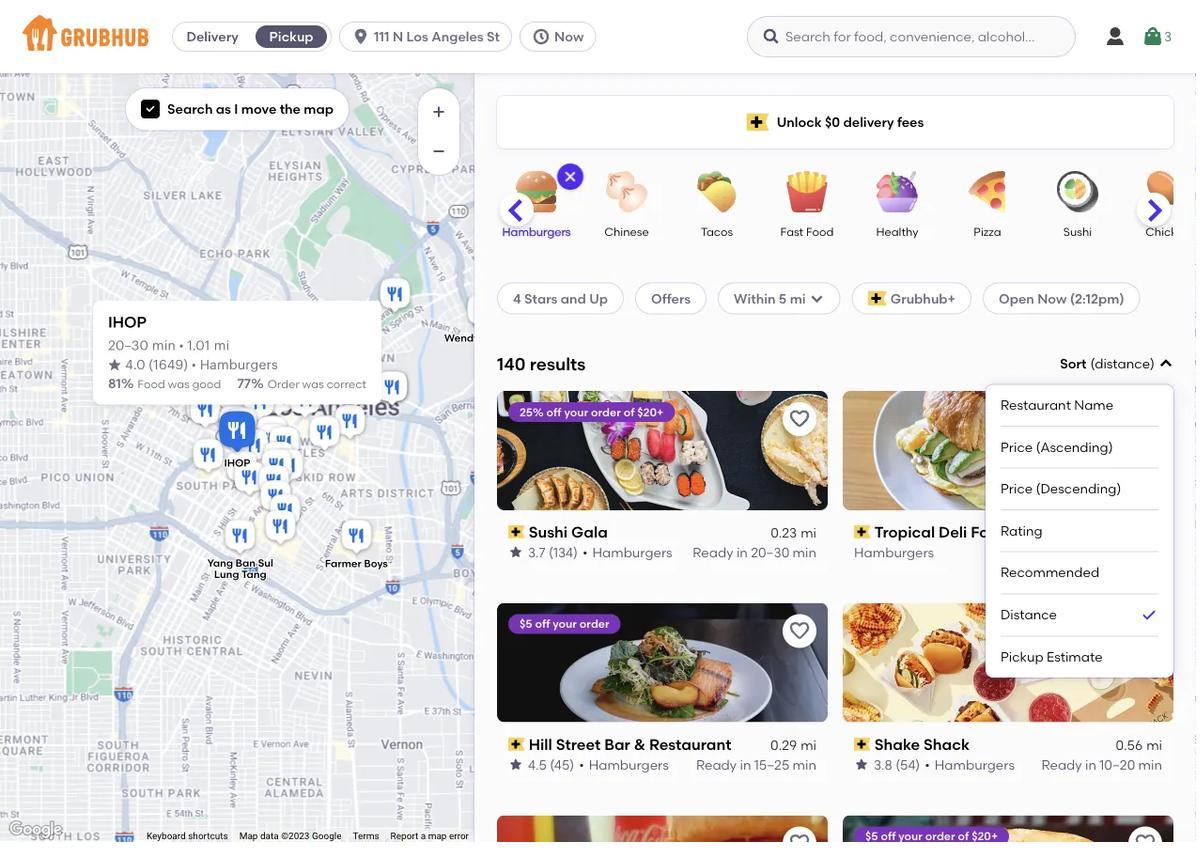 Task type: vqa. For each thing, say whether or not it's contained in the screenshot.
Sushi Image
yes



Task type: locate. For each thing, give the bounding box(es) containing it.
pickup down the distance
[[1001, 649, 1044, 665]]

1 horizontal spatial now
[[1038, 290, 1067, 306]]

svg image right 5
[[810, 291, 825, 306]]

1 vertical spatial food
[[138, 378, 165, 391]]

1 vertical spatial restaurant
[[649, 735, 732, 754]]

0 vertical spatial ihop
[[108, 313, 147, 331]]

mi for hill street bar & restaurant
[[801, 737, 817, 753]]

off for sushi
[[547, 405, 562, 419]]

good
[[192, 378, 221, 391]]

los
[[406, 29, 428, 45]]

your
[[564, 405, 589, 419], [553, 617, 577, 631]]

the
[[280, 101, 301, 117]]

svg image left 3 button at the right top of page
[[1104, 25, 1127, 48]]

up
[[590, 290, 608, 306]]

3.7 (134)
[[528, 544, 578, 560]]

20–30 up the 4.0
[[108, 339, 149, 353]]

ready in 20–30 min
[[693, 544, 817, 560]]

restaurant right the &
[[649, 735, 732, 754]]

1 vertical spatial your
[[553, 617, 577, 631]]

order right $5 at left
[[580, 617, 610, 631]]

1 horizontal spatial food
[[806, 225, 834, 238]]

the melt - 7th & figueroa, la image
[[216, 403, 253, 445]]

min down 0.56 mi
[[1139, 756, 1163, 772]]

10–20 down "0.56"
[[1100, 756, 1136, 772]]

save this restaurant image
[[1135, 408, 1157, 430], [789, 620, 811, 643], [1135, 620, 1157, 643], [1135, 832, 1157, 842]]

off for hill
[[535, 617, 550, 631]]

report a map error
[[391, 831, 469, 842]]

shortcuts
[[188, 831, 228, 842]]

wild living foods image
[[258, 446, 296, 488]]

hamburgers for 3.7 (134)
[[593, 544, 673, 560]]

1 horizontal spatial sushi
[[1064, 225, 1092, 238]]

) down 1.01
[[184, 359, 188, 372]]

now
[[555, 29, 584, 45], [1038, 290, 1067, 306]]

star icon image for shake shack
[[854, 757, 869, 772]]

• hamburgers for hill
[[579, 756, 669, 772]]

food
[[806, 225, 834, 238], [138, 378, 165, 391], [971, 523, 1009, 541]]

order left of
[[591, 405, 621, 419]]

wendy's tortas
[[444, 332, 521, 344]]

0 vertical spatial grubhub plus flag logo image
[[747, 113, 769, 131]]

keyboard shortcuts button
[[147, 830, 228, 842]]

10–20 up distance option
[[1100, 544, 1136, 560]]

( for distance
[[1091, 356, 1095, 372]]

street
[[556, 735, 601, 754]]

25%
[[520, 405, 544, 419]]

terms
[[353, 831, 379, 842]]

• down gala
[[583, 544, 588, 560]]

pickup inside button
[[269, 29, 314, 45]]

burger district image
[[255, 462, 293, 504]]

habibi bites image
[[183, 387, 220, 429]]

list box containing restaurant name
[[1001, 385, 1159, 678]]

3.8 (54)
[[874, 756, 920, 772]]

smashburger image
[[189, 436, 227, 477]]

svg image left 111
[[352, 27, 370, 46]]

chicken
[[1146, 225, 1191, 238]]

hamburgers down shack
[[935, 756, 1015, 772]]

distance
[[1095, 356, 1151, 372]]

subscription pass image for tropical deli food truck
[[854, 526, 871, 539]]

was inside 81 % food was good
[[168, 378, 190, 391]]

min for sushi gala
[[793, 544, 817, 560]]

sushi
[[1064, 225, 1092, 238], [529, 523, 568, 541]]

restaurant up price (ascending)
[[1001, 397, 1071, 413]]

star icon image left 3.8
[[854, 757, 869, 772]]

the kroft logo image
[[843, 815, 1174, 842]]

grubhub plus flag logo image for grubhub+
[[868, 291, 887, 306]]

0 horizontal spatial 20–30
[[108, 339, 149, 353]]

svg image
[[1104, 25, 1127, 48], [352, 27, 370, 46], [145, 104, 156, 115], [810, 291, 825, 306]]

main navigation navigation
[[0, 0, 1197, 73]]

1 was from the left
[[168, 378, 190, 391]]

2 ready in 10–20 min from the top
[[1042, 756, 1163, 772]]

list box
[[1001, 385, 1159, 678]]

ready in 10–20 min down "0.56"
[[1042, 756, 1163, 772]]

(134)
[[549, 544, 578, 560]]

was down 1649 on the top of the page
[[168, 378, 190, 391]]

recommended
[[1001, 565, 1100, 581]]

2 % from the left
[[251, 376, 264, 392]]

ale's restaurant image
[[262, 508, 299, 549]]

( inside the map region
[[149, 359, 153, 372]]

price for price (ascending)
[[1001, 439, 1033, 455]]

price up rating
[[1001, 481, 1033, 497]]

3.7
[[528, 544, 546, 560]]

0 horizontal spatial restaurant
[[649, 735, 732, 754]]

2 was from the left
[[302, 378, 324, 391]]

in
[[737, 544, 748, 560], [1086, 544, 1097, 560], [740, 756, 751, 772], [1086, 756, 1097, 772]]

1 horizontal spatial 20–30
[[751, 544, 790, 560]]

subscription pass image left tropical
[[854, 526, 871, 539]]

shake shack
[[875, 735, 970, 754]]

your right $5 at left
[[553, 617, 577, 631]]

sushi gala
[[529, 523, 608, 541]]

hamburgers up 77
[[200, 359, 278, 372]]

2 horizontal spatial food
[[971, 523, 1009, 541]]

minus icon image
[[430, 142, 448, 161]]

correct
[[327, 378, 367, 391]]

yang ban sul lung tang
[[208, 557, 273, 581]]

1 horizontal spatial pickup
[[1001, 649, 1044, 665]]

report
[[391, 831, 419, 842]]

restaurant
[[1001, 397, 1071, 413], [649, 735, 732, 754]]

subscription pass image
[[854, 526, 871, 539], [854, 738, 871, 751]]

keyboard
[[147, 831, 186, 842]]

sushi down the sushi image at the top right of page
[[1064, 225, 1092, 238]]

15–25
[[755, 756, 790, 772]]

ihop for ihop
[[224, 457, 251, 470]]

) inside field
[[1151, 356, 1155, 372]]

ready in 10–20 min for the tropical deli food truck logo
[[1042, 544, 1163, 560]]

0 vertical spatial 10–20
[[1100, 544, 1136, 560]]

t
[[1192, 682, 1197, 698]]

0.23 mi
[[771, 525, 817, 541]]

(
[[1091, 356, 1095, 372], [149, 359, 153, 372]]

yang ban sul lung tang image
[[221, 517, 259, 558]]

( inside field
[[1091, 356, 1095, 372]]

pizza
[[974, 225, 1002, 238]]

off
[[547, 405, 562, 419], [535, 617, 550, 631]]

map region
[[0, 0, 523, 842]]

0 horizontal spatial pickup
[[269, 29, 314, 45]]

grubhub+
[[891, 290, 956, 306]]

0 vertical spatial ready in 10–20 min
[[1042, 544, 1163, 560]]

yang
[[208, 557, 233, 570]]

1 vertical spatial 20–30
[[751, 544, 790, 560]]

pickup up the at the left of the page
[[269, 29, 314, 45]]

hill street bar & restaurant image
[[286, 381, 324, 422]]

0 vertical spatial your
[[564, 405, 589, 419]]

1 vertical spatial off
[[535, 617, 550, 631]]

1 vertical spatial ready in 10–20 min
[[1042, 756, 1163, 772]]

map
[[304, 101, 334, 117], [428, 831, 447, 842]]

• hamburgers down shack
[[925, 756, 1015, 772]]

burger den image
[[374, 368, 411, 410]]

20–30 down the "0.23" on the right
[[751, 544, 790, 560]]

food down 4.0 ( 1649 )
[[138, 378, 165, 391]]

0 vertical spatial 20–30
[[108, 339, 149, 353]]

min for hill street bar & restaurant
[[793, 756, 817, 772]]

2 subscription pass image from the top
[[854, 738, 871, 751]]

mi right 0.29
[[801, 737, 817, 753]]

chicken image
[[1135, 171, 1197, 212]]

svg image
[[1142, 25, 1165, 48], [532, 27, 551, 46], [762, 27, 781, 46], [563, 169, 578, 184], [1159, 356, 1174, 371]]

hamburgers down hamburgers image
[[502, 225, 571, 238]]

hamburgers down hill street bar & restaurant
[[589, 756, 669, 772]]

1 vertical spatial order
[[580, 617, 610, 631]]

pickup inside field
[[1001, 649, 1044, 665]]

• hamburgers for sushi
[[583, 544, 673, 560]]

0 vertical spatial off
[[547, 405, 562, 419]]

min up 1649 on the top of the page
[[152, 339, 176, 353]]

0.29
[[771, 737, 797, 753]]

None field
[[986, 354, 1174, 678]]

0 horizontal spatial %
[[121, 376, 134, 392]]

hamburgers image
[[504, 171, 570, 212]]

0 vertical spatial sushi
[[1064, 225, 1092, 238]]

1 10–20 from the top
[[1100, 544, 1136, 560]]

your right the 25%
[[564, 405, 589, 419]]

$5 off your order
[[520, 617, 610, 631]]

4.5 (45)
[[528, 756, 574, 772]]

order
[[591, 405, 621, 419], [580, 617, 610, 631]]

0.29 mi
[[771, 737, 817, 753]]

grubhub plus flag logo image left grubhub+
[[868, 291, 887, 306]]

map right the at the left of the page
[[304, 101, 334, 117]]

ready for shake shack
[[1042, 756, 1082, 772]]

1 horizontal spatial %
[[251, 376, 264, 392]]

food right fast
[[806, 225, 834, 238]]

( right sort at the right top of the page
[[1091, 356, 1095, 372]]

star icon image
[[509, 545, 524, 560], [509, 757, 524, 772], [854, 757, 869, 772]]

2 subscription pass image from the top
[[509, 738, 525, 751]]

was for 81
[[168, 378, 190, 391]]

hamburgers down gala
[[593, 544, 673, 560]]

• left 1.01
[[179, 339, 184, 353]]

now right 'st'
[[555, 29, 584, 45]]

mi inside ihop 20–30 min • 1.01 mi
[[214, 339, 230, 353]]

bar
[[605, 735, 631, 754]]

min down "0.29 mi" at right
[[793, 756, 817, 772]]

0 vertical spatial order
[[591, 405, 621, 419]]

d-town burger bar logo image
[[497, 815, 828, 842]]

mi right the "0.23" on the right
[[801, 525, 817, 541]]

4.0
[[125, 359, 145, 372]]

hamburgers inside the map region
[[200, 359, 278, 372]]

subscription pass image for hill street bar & restaurant
[[509, 738, 525, 751]]

0 horizontal spatial ihop
[[108, 313, 147, 331]]

0 vertical spatial restaurant
[[1001, 397, 1071, 413]]

0 vertical spatial price
[[1001, 439, 1033, 455]]

anna's fish market dtla image
[[223, 405, 261, 446]]

hill street bar & restaurant
[[529, 735, 732, 754]]

shayan express image
[[257, 477, 295, 519]]

ihop inside ihop 20–30 min • 1.01 mi
[[108, 313, 147, 331]]

your for gala
[[564, 405, 589, 419]]

( for 1649
[[149, 359, 153, 372]]

min down 0.23 mi
[[793, 544, 817, 560]]

0 vertical spatial food
[[806, 225, 834, 238]]

1 subscription pass image from the top
[[509, 526, 525, 539]]

mi for shake shack
[[1147, 737, 1163, 753]]

grubhub plus flag logo image
[[747, 113, 769, 131], [868, 291, 887, 306]]

(ascending)
[[1036, 439, 1113, 455]]

0 horizontal spatial food
[[138, 378, 165, 391]]

rating image
[[108, 359, 121, 371]]

d-town burger bar image
[[266, 424, 303, 465]]

0 horizontal spatial (
[[149, 359, 153, 372]]

• hamburgers down gala
[[583, 544, 673, 560]]

unlock $0 delivery fees
[[777, 114, 924, 130]]

distance option
[[1001, 594, 1159, 637]]

mi for sushi gala
[[801, 525, 817, 541]]

1 ready in 10–20 min from the top
[[1042, 544, 1163, 560]]

140 results
[[497, 354, 586, 374]]

ihop image
[[215, 408, 260, 458]]

2 vertical spatial food
[[971, 523, 1009, 541]]

unlock
[[777, 114, 822, 130]]

ready in 10–20 min up recommended
[[1042, 544, 1163, 560]]

off right the 25%
[[547, 405, 562, 419]]

1 vertical spatial ihop
[[224, 457, 251, 470]]

% left order in the top left of the page
[[251, 376, 264, 392]]

shake
[[875, 735, 920, 754]]

0 vertical spatial pickup
[[269, 29, 314, 45]]

1 subscription pass image from the top
[[854, 526, 871, 539]]

save this restaurant image
[[789, 408, 811, 430], [789, 832, 811, 842]]

• right (45)
[[579, 756, 584, 772]]

0 vertical spatial save this restaurant image
[[789, 408, 811, 430]]

price for price (descending)
[[1001, 481, 1033, 497]]

1 % from the left
[[121, 376, 134, 392]]

1 vertical spatial subscription pass image
[[509, 738, 525, 751]]

order for street
[[580, 617, 610, 631]]

1 vertical spatial grubhub plus flag logo image
[[868, 291, 887, 306]]

1 vertical spatial now
[[1038, 290, 1067, 306]]

20–30
[[108, 339, 149, 353], [751, 544, 790, 560]]

subscription pass image down jr.
[[509, 526, 525, 539]]

save this restaurant image down ready in 20–30 min
[[789, 620, 811, 643]]

subscription pass image
[[509, 526, 525, 539], [509, 738, 525, 751]]

jr.
[[508, 502, 521, 514]]

of
[[624, 405, 635, 419]]

1 horizontal spatial (
[[1091, 356, 1095, 372]]

111 n los angeles st
[[374, 29, 500, 45]]

0 vertical spatial now
[[555, 29, 584, 45]]

fees
[[898, 114, 924, 130]]

mi
[[790, 290, 806, 306], [214, 339, 230, 353], [801, 525, 817, 541], [801, 737, 817, 753], [1147, 737, 1163, 753]]

1 save this restaurant image from the top
[[789, 408, 811, 430]]

1 horizontal spatial restaurant
[[1001, 397, 1071, 413]]

ready for sushi gala
[[693, 544, 734, 560]]

0.23
[[771, 525, 797, 541]]

1 horizontal spatial ihop
[[224, 457, 251, 470]]

ready in 10–20 min for shake shack logo
[[1042, 756, 1163, 772]]

0 vertical spatial subscription pass image
[[854, 526, 871, 539]]

2 10–20 from the top
[[1100, 756, 1136, 772]]

0 vertical spatial subscription pass image
[[509, 526, 525, 539]]

star icon image for sushi gala
[[509, 545, 524, 560]]

subscription pass image left shake
[[854, 738, 871, 751]]

mi right 1.01
[[214, 339, 230, 353]]

(2:12pm)
[[1070, 290, 1125, 306]]

1 vertical spatial subscription pass image
[[854, 738, 871, 751]]

) inside the map region
[[184, 359, 188, 372]]

mi right "0.56"
[[1147, 737, 1163, 753]]

2 save this restaurant image from the top
[[789, 832, 811, 842]]

price (descending)
[[1001, 481, 1122, 497]]

check icon image
[[1140, 606, 1159, 624]]

1 vertical spatial sushi
[[529, 523, 568, 541]]

subscription pass image left hill
[[509, 738, 525, 751]]

a
[[421, 831, 426, 842]]

• inside ihop 20–30 min • 1.01 mi
[[179, 339, 184, 353]]

restaurant inside field
[[1001, 397, 1071, 413]]

food inside 81 % food was good
[[138, 378, 165, 391]]

food right the "deli"
[[971, 523, 1009, 541]]

grubhub plus flag logo image left unlock
[[747, 113, 769, 131]]

order for gala
[[591, 405, 621, 419]]

) right sort at the right top of the page
[[1151, 356, 1155, 372]]

rating
[[1001, 523, 1043, 539]]

was right order in the top left of the page
[[302, 378, 324, 391]]

) for sort ( distance )
[[1151, 356, 1155, 372]]

• hamburgers down hill street bar & restaurant
[[579, 756, 669, 772]]

ihop 20–30 min • 1.01 mi
[[108, 313, 230, 353]]

2 price from the top
[[1001, 481, 1033, 497]]

subscription pass image for shake shack
[[854, 738, 871, 751]]

1 vertical spatial pickup
[[1001, 649, 1044, 665]]

list box inside field
[[1001, 385, 1159, 678]]

i
[[234, 101, 238, 117]]

0 horizontal spatial sushi
[[529, 523, 568, 541]]

• right (54)
[[925, 756, 930, 772]]

proceed
[[1135, 682, 1189, 698]]

• down 1.01
[[192, 359, 196, 372]]

1 horizontal spatial map
[[428, 831, 447, 842]]

now inside button
[[555, 29, 584, 45]]

$20+
[[638, 405, 664, 419]]

1 price from the top
[[1001, 439, 1033, 455]]

0 vertical spatial map
[[304, 101, 334, 117]]

1 horizontal spatial )
[[1151, 356, 1155, 372]]

1 vertical spatial 10–20
[[1100, 756, 1136, 772]]

( right the 4.0
[[149, 359, 153, 372]]

hill street bar & restaurant logo image
[[497, 603, 828, 723]]

now right open
[[1038, 290, 1067, 306]]

) for 4.0 ( 1649 )
[[184, 359, 188, 372]]

map right a
[[428, 831, 447, 842]]

sushi up 3.7 (134)
[[529, 523, 568, 541]]

in for sushi gala
[[737, 544, 748, 560]]

0 horizontal spatial now
[[555, 29, 584, 45]]

Search for food, convenience, alcohol... search field
[[747, 16, 1076, 57]]

star icon image left 4.5
[[509, 757, 524, 772]]

star icon image left 3.7
[[509, 545, 524, 560]]

subscription pass image inside 'tropical deli food truck' link
[[854, 526, 871, 539]]

• for shake shack
[[925, 756, 930, 772]]

1 vertical spatial save this restaurant image
[[789, 832, 811, 842]]

• hamburgers for shake
[[925, 756, 1015, 772]]

0 horizontal spatial grubhub plus flag logo image
[[747, 113, 769, 131]]

price left "(ascending)"
[[1001, 439, 1033, 455]]

healthy image
[[865, 171, 931, 212]]

• hamburgers
[[192, 359, 278, 372], [583, 544, 673, 560], [579, 756, 669, 772], [925, 756, 1015, 772]]

1 horizontal spatial was
[[302, 378, 324, 391]]

was inside 77 % order was correct
[[302, 378, 324, 391]]

81
[[108, 376, 121, 392]]

0 horizontal spatial )
[[184, 359, 188, 372]]

1 vertical spatial price
[[1001, 481, 1033, 497]]

svg image inside 3 button
[[1142, 25, 1165, 48]]

0 horizontal spatial was
[[168, 378, 190, 391]]

lung
[[214, 568, 239, 581]]

20–30 inside ihop 20–30 min • 1.01 mi
[[108, 339, 149, 353]]

open
[[999, 290, 1035, 306]]

% down the 4.0
[[121, 376, 134, 392]]

• hamburgers up 77
[[192, 359, 278, 372]]

111 n los angeles st button
[[339, 22, 520, 52]]

your for street
[[553, 617, 577, 631]]

1 horizontal spatial grubhub plus flag logo image
[[868, 291, 887, 306]]

was
[[168, 378, 190, 391], [302, 378, 324, 391]]

off right $5 at left
[[535, 617, 550, 631]]

master burger image
[[231, 459, 268, 500]]



Task type: describe. For each thing, give the bounding box(es) containing it.
distance
[[1001, 607, 1057, 623]]

pizza image
[[955, 171, 1021, 212]]

1 vertical spatial map
[[428, 831, 447, 842]]

• hamburgers inside the map region
[[192, 359, 278, 372]]

el charro restaurant image
[[168, 351, 205, 392]]

pickup button
[[252, 22, 331, 52]]

1649
[[153, 359, 184, 372]]

the vegan joint image
[[266, 492, 304, 533]]

st
[[487, 29, 500, 45]]

grubhub plus flag logo image for unlock $0 delivery fees
[[747, 113, 769, 131]]

bossa nova image
[[223, 448, 261, 490]]

pickup estimate
[[1001, 649, 1103, 665]]

% for 77
[[251, 376, 264, 392]]

3 button
[[1142, 20, 1172, 54]]

4 stars and up
[[513, 290, 608, 306]]

shake shack image
[[260, 379, 297, 420]]

within 5 mi
[[734, 290, 806, 306]]

search
[[167, 101, 213, 117]]

gala
[[572, 523, 608, 541]]

fast food image
[[775, 171, 840, 212]]

wendy's tortas image
[[464, 291, 501, 333]]

vurger guyz image
[[235, 427, 272, 468]]

chinese image
[[594, 171, 660, 212]]

sushi for sushi gala
[[529, 523, 568, 541]]

0.56
[[1116, 737, 1143, 753]]

77 % order was correct
[[237, 376, 367, 392]]

search as i move the map
[[167, 101, 334, 117]]

map
[[239, 831, 258, 842]]

error
[[449, 831, 469, 842]]

farmer boys
[[325, 557, 388, 570]]

truck
[[1012, 523, 1053, 541]]

sushi gala logo image
[[497, 391, 828, 510]]

tropical deli food truck logo image
[[843, 391, 1174, 510]]

sushi gala image
[[331, 402, 369, 444]]

min inside ihop 20–30 min • 1.01 mi
[[152, 339, 176, 353]]

pickup for pickup estimate
[[1001, 649, 1044, 665]]

chinese
[[605, 225, 649, 238]]

keyboard shortcuts
[[147, 831, 228, 842]]

fast food
[[781, 225, 834, 238]]

estimate
[[1047, 649, 1103, 665]]

• for sushi gala
[[583, 544, 588, 560]]

hill
[[529, 735, 553, 754]]

plus icon image
[[430, 102, 448, 121]]

(54)
[[896, 756, 920, 772]]

tropical
[[875, 523, 935, 541]]

star icon image for hill street bar & restaurant
[[509, 757, 524, 772]]

ready in 15–25 min
[[696, 756, 817, 772]]

4.5
[[528, 756, 547, 772]]

proceed t
[[1135, 682, 1197, 698]]

sort ( distance )
[[1061, 356, 1155, 372]]

81 % food was good
[[108, 376, 221, 392]]

5
[[779, 290, 787, 306]]

angeles
[[432, 29, 484, 45]]

tacos
[[701, 225, 733, 238]]

min up 'check icon'
[[1139, 544, 1163, 560]]

tropical deli food truck
[[875, 523, 1053, 541]]

in for shake shack
[[1086, 756, 1097, 772]]

carl's
[[476, 502, 506, 514]]

order
[[268, 378, 300, 391]]

save this restaurant image down 0.56 mi
[[1135, 832, 1157, 842]]

% for 81
[[121, 376, 134, 392]]

ready for hill street bar & restaurant
[[696, 756, 737, 772]]

salt n peppa image
[[254, 421, 292, 462]]

food for 81 % food was good
[[138, 378, 165, 391]]

1.01
[[187, 339, 210, 353]]

burgershop image
[[260, 439, 297, 480]]

farmer
[[325, 557, 362, 570]]

tang
[[242, 568, 267, 581]]

0.56 mi
[[1116, 737, 1163, 753]]

3.8
[[874, 756, 893, 772]]

save this restaurant image right name
[[1135, 408, 1157, 430]]

sul
[[258, 557, 273, 570]]

tropical deli food truck image
[[306, 414, 344, 455]]

delivery
[[844, 114, 894, 130]]

bonaventure brewing co. image
[[240, 383, 278, 425]]

©2023
[[281, 831, 310, 842]]

and
[[561, 290, 586, 306]]

ihop for ihop 20–30 min • 1.01 mi
[[108, 313, 147, 331]]

sushi for sushi
[[1064, 225, 1092, 238]]

offers
[[651, 290, 691, 306]]

mi right 5
[[790, 290, 806, 306]]

boys
[[364, 557, 388, 570]]

report a map error link
[[391, 831, 469, 842]]

min for shake shack
[[1139, 756, 1163, 772]]

hamburgers down tropical
[[854, 544, 935, 560]]

within
[[734, 290, 776, 306]]

pickup for pickup
[[269, 29, 314, 45]]

(descending)
[[1036, 481, 1122, 497]]

dollis - breakfast restaurant image
[[187, 391, 224, 432]]

shake shack logo image
[[843, 603, 1174, 723]]

restaurant name
[[1001, 397, 1114, 413]]

n
[[393, 29, 403, 45]]

10–20 for shake shack logo
[[1100, 756, 1136, 772]]

map data ©2023 google
[[239, 831, 342, 842]]

77
[[237, 376, 251, 392]]

save this restaurant image up proceed t button
[[1135, 620, 1157, 643]]

as
[[216, 101, 231, 117]]

0 horizontal spatial map
[[304, 101, 334, 117]]

delivery button
[[173, 22, 252, 52]]

&
[[634, 735, 646, 754]]

arda's cafe image
[[253, 414, 291, 455]]

sort
[[1061, 356, 1087, 372]]

cargo snack shack image
[[376, 275, 414, 317]]

gus's drive-in image
[[179, 327, 217, 368]]

svg image inside now button
[[532, 27, 551, 46]]

results
[[530, 354, 586, 374]]

4
[[513, 290, 521, 306]]

hamburgers for 1649
[[200, 359, 278, 372]]

move
[[241, 101, 277, 117]]

vegan hooligans image
[[269, 446, 307, 488]]

farmer boys image
[[338, 517, 376, 558]]

denny's image
[[374, 368, 411, 410]]

hamburgers for 4.5 (45)
[[589, 756, 669, 772]]

proceed t button
[[1077, 674, 1197, 708]]

svg image inside field
[[1159, 356, 1174, 371]]

terms link
[[353, 831, 379, 842]]

open now (2:12pm)
[[999, 290, 1125, 306]]

stars
[[525, 290, 558, 306]]

• for hill street bar & restaurant
[[579, 756, 584, 772]]

none field containing sort
[[986, 354, 1174, 678]]

hamburgers for 3.8 (54)
[[935, 756, 1015, 772]]

tortas
[[490, 332, 521, 344]]

was for 77
[[302, 378, 324, 391]]

price (ascending)
[[1001, 439, 1113, 455]]

tacos image
[[684, 171, 750, 212]]

google image
[[5, 818, 67, 842]]

data
[[260, 831, 279, 842]]

in for hill street bar & restaurant
[[740, 756, 751, 772]]

now button
[[520, 22, 604, 52]]

google
[[312, 831, 342, 842]]

svg image inside 111 n los angeles st button
[[352, 27, 370, 46]]

$5
[[520, 617, 532, 631]]

healthy
[[876, 225, 919, 238]]

subscription pass image for sushi gala
[[509, 526, 525, 539]]

sushi image
[[1045, 171, 1111, 212]]

food for tropical deli food truck
[[971, 523, 1009, 541]]

10–20 for the tropical deli food truck logo
[[1100, 544, 1136, 560]]

svg image left search
[[145, 104, 156, 115]]



